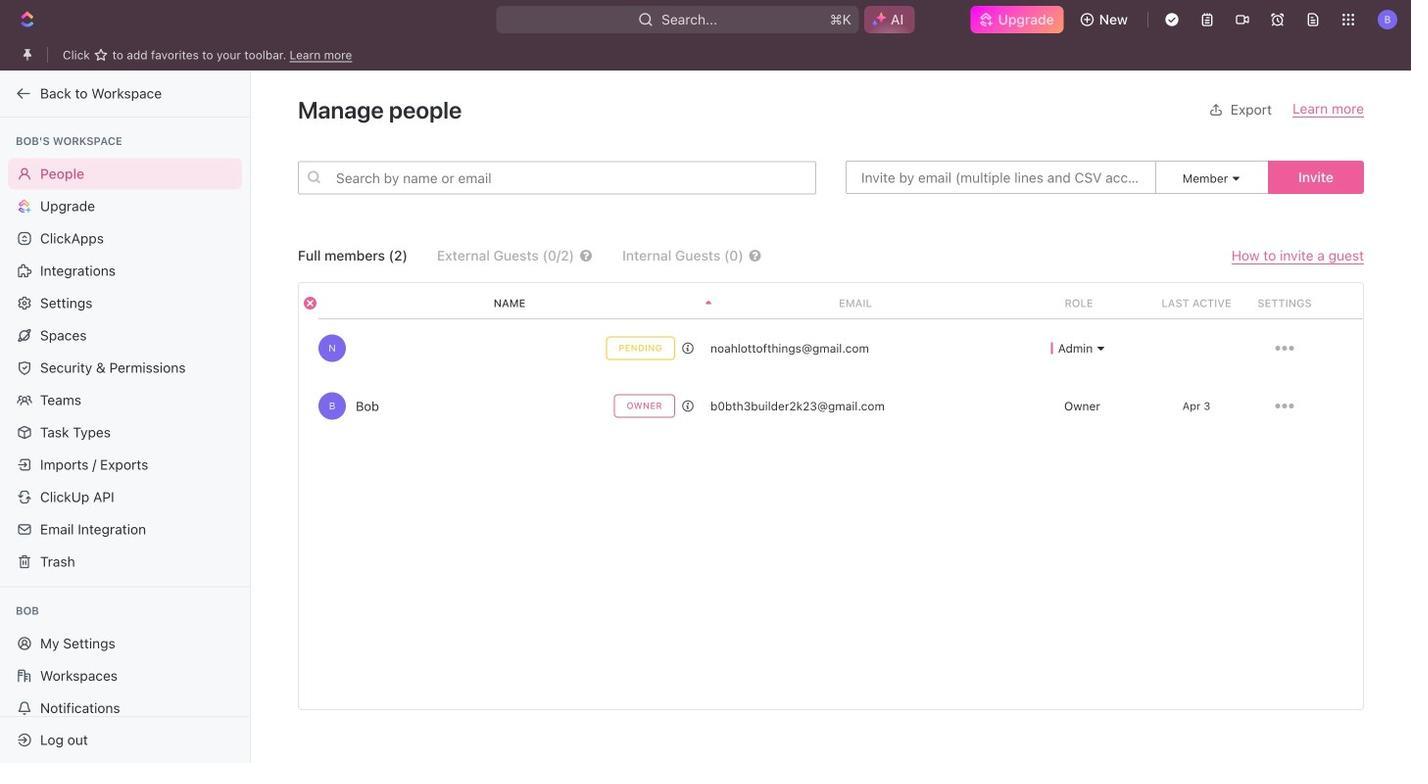 Task type: locate. For each thing, give the bounding box(es) containing it.
Search by name or email text field
[[298, 161, 817, 195]]



Task type: describe. For each thing, give the bounding box(es) containing it.
Invite by email (multiple lines and CSV accepted) text field
[[846, 161, 1157, 194]]



Task type: vqa. For each thing, say whether or not it's contained in the screenshot.
tree in Sidebar navigation
no



